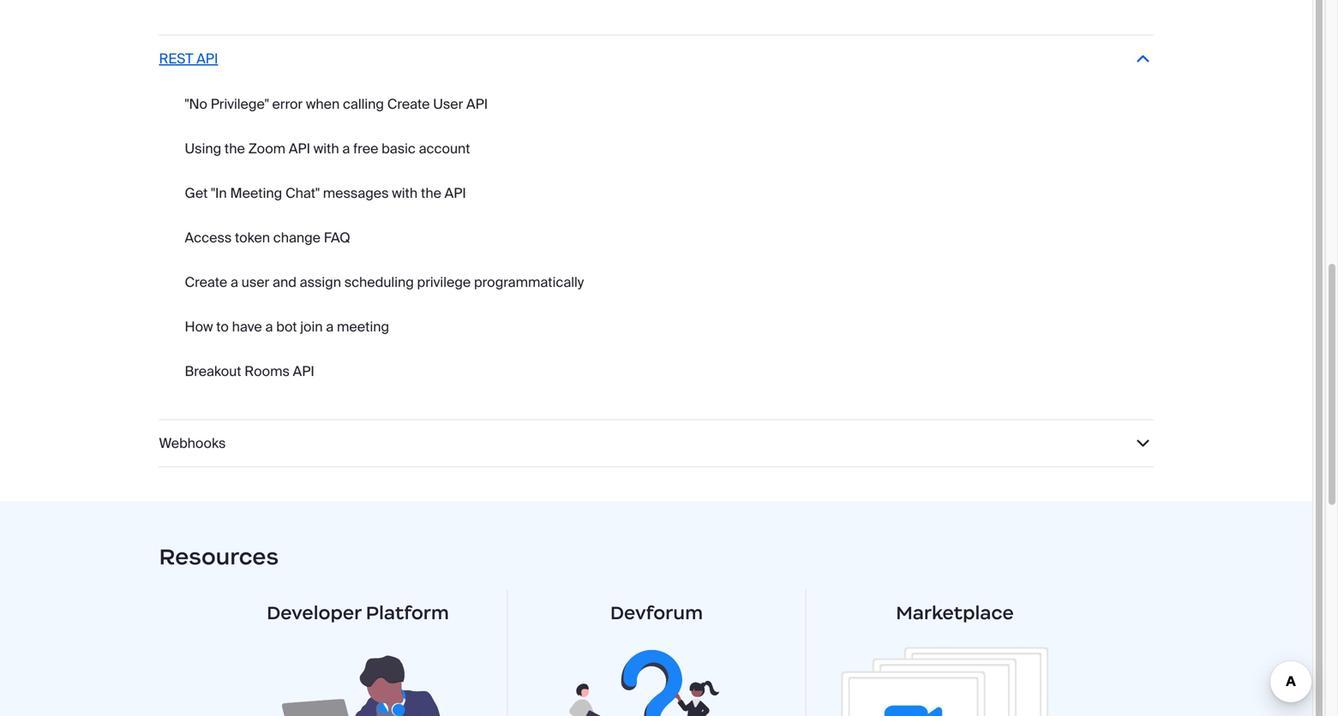 Task type: vqa. For each thing, say whether or not it's contained in the screenshot.
How to add Webhooks to an app
no



Task type: locate. For each thing, give the bounding box(es) containing it.
0 vertical spatial create
[[387, 95, 430, 113]]

1 vertical spatial the
[[421, 184, 442, 202]]

breakout rooms api
[[185, 363, 315, 381]]

when
[[306, 95, 340, 113]]

api right rooms at the left bottom
[[293, 363, 315, 381]]

create down access
[[185, 274, 227, 292]]

bot
[[276, 318, 297, 336]]

1 horizontal spatial with
[[392, 184, 418, 202]]

webhooks
[[159, 435, 226, 453]]

with left the free
[[314, 140, 339, 158]]

the right using
[[225, 140, 245, 158]]

free
[[353, 140, 379, 158]]

and
[[273, 274, 297, 292]]

a inside create a user and assign scheduling privilege programmatically link
[[231, 274, 238, 292]]

using the zoom api with a free basic account
[[185, 140, 470, 158]]

1 vertical spatial with
[[392, 184, 418, 202]]

breakout rooms api link
[[185, 362, 1154, 381]]

1 vertical spatial create
[[185, 274, 227, 292]]

error
[[272, 95, 303, 113]]

calling
[[343, 95, 384, 113]]

rest
[[159, 50, 193, 68]]

a
[[343, 140, 350, 158], [231, 274, 238, 292], [265, 318, 273, 336], [326, 318, 334, 336]]

create
[[387, 95, 430, 113], [185, 274, 227, 292]]

using
[[185, 140, 221, 158]]

access token change faq link
[[185, 229, 1154, 247]]

using the zoom api with a free basic account link
[[185, 139, 1154, 158]]

developer
[[267, 602, 362, 625]]

a inside using the zoom api with a free basic account link
[[343, 140, 350, 158]]

assign
[[300, 274, 341, 292]]

with
[[314, 140, 339, 158], [392, 184, 418, 202]]

create inside create a user and assign scheduling privilege programmatically link
[[185, 274, 227, 292]]

basic
[[382, 140, 416, 158]]

the down account
[[421, 184, 442, 202]]

a left the free
[[343, 140, 350, 158]]

resources
[[159, 543, 279, 571]]

user
[[242, 274, 269, 292]]

marketplace link
[[806, 590, 1104, 717]]

0 horizontal spatial with
[[314, 140, 339, 158]]

zoom
[[248, 140, 286, 158]]

api down account
[[445, 184, 466, 202]]

a left user
[[231, 274, 238, 292]]

rest api link
[[159, 49, 1154, 69]]

chat"
[[286, 184, 320, 202]]

create left user
[[387, 95, 430, 113]]

the
[[225, 140, 245, 158], [421, 184, 442, 202]]

"no privilege" error when calling create user api link
[[185, 95, 1154, 114]]

platform
[[366, 602, 449, 625]]

api right rest
[[197, 50, 218, 68]]

0 horizontal spatial create
[[185, 274, 227, 292]]

api
[[197, 50, 218, 68], [467, 95, 488, 113], [289, 140, 310, 158], [445, 184, 466, 202], [293, 363, 315, 381]]

access
[[185, 229, 232, 247]]

0 vertical spatial the
[[225, 140, 245, 158]]

0 vertical spatial with
[[314, 140, 339, 158]]

get "in meeting chat" messages with the api link
[[185, 184, 1154, 203]]

webhooks link
[[159, 434, 1154, 454]]

how to have a bot join a meeting
[[185, 318, 389, 336]]

"no
[[185, 95, 208, 113]]

"no privilege" error when calling create user api
[[185, 95, 488, 113]]

devforum
[[611, 602, 703, 625]]

1 horizontal spatial create
[[387, 95, 430, 113]]

0 horizontal spatial the
[[225, 140, 245, 158]]

with down basic
[[392, 184, 418, 202]]

breakout
[[185, 363, 241, 381]]

faq
[[324, 229, 350, 247]]

privilege
[[417, 274, 471, 292]]



Task type: describe. For each thing, give the bounding box(es) containing it.
marketplace
[[896, 602, 1014, 625]]

create inside "no privilege" error when calling create user api link
[[387, 95, 430, 113]]

access token change faq
[[185, 229, 350, 247]]

meeting
[[337, 318, 389, 336]]

developer platform
[[267, 602, 449, 625]]

rest api
[[159, 50, 218, 68]]

create a user and assign scheduling privilege programmatically
[[185, 274, 584, 292]]

privilege"
[[211, 95, 269, 113]]

token
[[235, 229, 270, 247]]

get
[[185, 184, 208, 202]]

a left bot
[[265, 318, 273, 336]]

messages
[[323, 184, 389, 202]]

user
[[433, 95, 463, 113]]

meeting
[[230, 184, 282, 202]]

get "in meeting chat" messages with the api
[[185, 184, 466, 202]]

change
[[273, 229, 321, 247]]

how to have a bot join a meeting link
[[185, 318, 1154, 337]]

api right zoom
[[289, 140, 310, 158]]

developer platform link
[[209, 590, 507, 717]]

api inside 'link'
[[197, 50, 218, 68]]

join
[[300, 318, 323, 336]]

account
[[419, 140, 470, 158]]

devforum link
[[507, 590, 806, 717]]

have
[[232, 318, 262, 336]]

rooms
[[245, 363, 290, 381]]

programmatically
[[474, 274, 584, 292]]

"in
[[211, 184, 227, 202]]

a right join
[[326, 318, 334, 336]]

to
[[216, 318, 229, 336]]

api right user
[[467, 95, 488, 113]]

scheduling
[[345, 274, 414, 292]]

how
[[185, 318, 213, 336]]

create a user and assign scheduling privilege programmatically link
[[185, 273, 1154, 292]]

1 horizontal spatial the
[[421, 184, 442, 202]]



